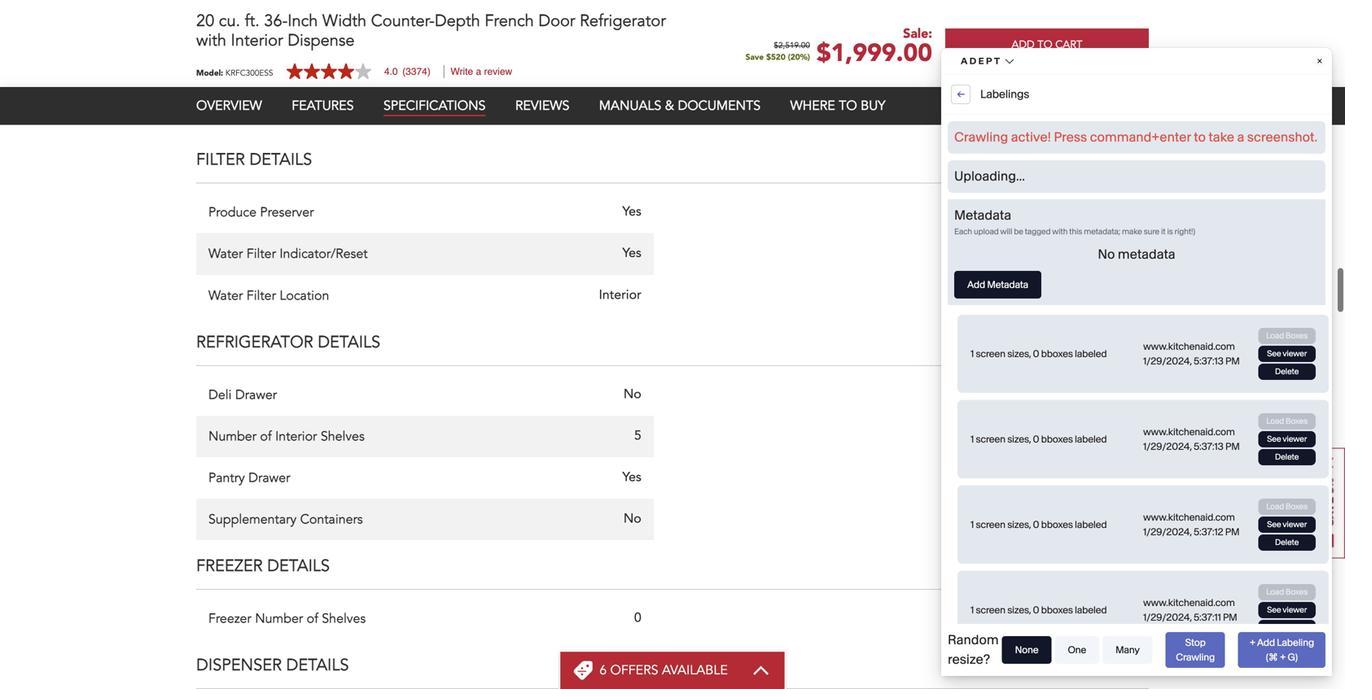 Task type: vqa. For each thing, say whether or not it's contained in the screenshot.
Contact Us link
no



Task type: describe. For each thing, give the bounding box(es) containing it.
pantry drawer
[[209, 469, 290, 487]]

containers
[[300, 511, 363, 529]]

inch
[[288, 10, 318, 32]]

interior up front
[[544, 107, 642, 120]]

produce preserver
[[209, 204, 314, 222]]

interior inside "20 cu. ft. 36-inch width counter-depth french door refrigerator with interior dispense"
[[231, 29, 283, 52]]

filter for water filter location
[[247, 287, 276, 305]]

water for water filter location
[[209, 287, 243, 305]]

filter for water filter indicator/reset
[[247, 245, 276, 263]]

2 vertical spatial of
[[307, 610, 318, 628]]

model:
[[196, 67, 223, 78]]

drawer for pantry drawer
[[249, 469, 290, 487]]

front
[[611, 107, 642, 120]]

cu.
[[219, 10, 240, 32]]

shelves for number of interior shelves
[[321, 428, 365, 446]]

to
[[839, 97, 858, 115]]

water filter location
[[209, 287, 329, 305]]

details for refrigerator details
[[318, 331, 380, 354]]

control lockout
[[209, 21, 302, 39]]

0
[[634, 613, 642, 626]]

yes for pantry drawer
[[623, 472, 642, 485]]

supplementary containers
[[209, 511, 363, 529]]

details for filter details
[[250, 149, 312, 171]]

20
[[196, 10, 214, 32]]

features
[[292, 97, 354, 115]]

freezer for freezer number of shelves
[[209, 610, 251, 628]]

refrigerator inside "20 cu. ft. 36-inch width counter-depth french door refrigerator with interior dispense"
[[580, 10, 666, 32]]

1 vertical spatial number
[[255, 610, 303, 628]]

number of interior shelves
[[209, 428, 365, 446]]

add to cart
[[1012, 37, 1083, 52]]

supplementary
[[209, 511, 297, 529]]

write a review
[[451, 66, 512, 77]]

filter details
[[196, 149, 312, 171]]

freezer number of shelves
[[209, 610, 366, 628]]

pantry
[[209, 469, 245, 487]]

control
[[209, 21, 252, 39]]

0 vertical spatial filter
[[196, 149, 245, 171]]

counter-
[[371, 10, 435, 32]]

0 vertical spatial location
[[209, 104, 258, 122]]

cart
[[1056, 37, 1083, 52]]

write
[[451, 66, 473, 77]]

(20%)
[[788, 52, 810, 63]]

6
[[600, 662, 607, 680]]

offers
[[611, 662, 659, 680]]

reviews link
[[516, 97, 570, 115]]

3 no from the top
[[624, 513, 642, 526]]

details for dispenser details
[[286, 655, 349, 677]]

add
[[1012, 37, 1035, 52]]

yes for door ajar/open alarm
[[623, 65, 642, 78]]

buy
[[861, 97, 886, 115]]

lockout
[[256, 21, 302, 39]]

ft.
[[245, 10, 260, 32]]

sale: $1,999.00
[[817, 25, 933, 70]]

yes for water filter indicator/reset
[[623, 248, 642, 261]]

deli
[[209, 386, 232, 404]]

documents
[[678, 97, 761, 115]]

preserver
[[260, 204, 314, 222]]

chevron icon image
[[752, 666, 770, 676]]

(3374)
[[403, 66, 431, 77]]

manuals & documents link
[[599, 97, 761, 115]]

reviews
[[516, 97, 570, 115]]

6 offers available
[[600, 662, 728, 680]]

krfc300ess
[[226, 67, 273, 78]]

where to buy
[[791, 97, 886, 115]]

20 cu. ft. 36-inch width counter-depth french door refrigerator with interior dispense
[[196, 10, 666, 52]]

deli drawer
[[209, 386, 277, 404]]

ajar/open
[[242, 63, 303, 81]]

1 vertical spatial location
[[280, 287, 329, 305]]

width
[[323, 10, 367, 32]]

manuals & documents
[[599, 97, 761, 115]]

heading containing 6
[[600, 662, 728, 680]]



Task type: locate. For each thing, give the bounding box(es) containing it.
freezer down the supplementary
[[196, 555, 263, 578]]

of up "dispenser details"
[[307, 610, 318, 628]]

4 yes from the top
[[623, 472, 642, 485]]

refrigerator details
[[196, 331, 380, 354]]

1 vertical spatial of
[[260, 428, 272, 446]]

shelves for freezer number of shelves
[[322, 610, 366, 628]]

1 yes from the top
[[623, 65, 642, 78]]

1 horizontal spatial door
[[539, 10, 575, 32]]

yes for produce preserver
[[623, 206, 642, 219]]

up
[[590, 107, 607, 120]]

to
[[1038, 37, 1053, 52]]

3 yes from the top
[[623, 248, 642, 261]]

$2,519.00 save $520 (20%)
[[746, 42, 810, 63]]

0 horizontal spatial door
[[209, 63, 238, 81]]

of for number
[[260, 428, 272, 446]]

door down the with
[[209, 63, 238, 81]]

dispenser details
[[196, 655, 349, 677]]

add to cart button
[[946, 29, 1149, 61]]

yes
[[623, 65, 642, 78], [623, 206, 642, 219], [623, 248, 642, 261], [623, 472, 642, 485]]

location down water filter indicator/reset
[[280, 287, 329, 305]]

filter
[[196, 149, 245, 171], [247, 245, 276, 263], [247, 287, 276, 305]]

water
[[209, 245, 243, 263], [209, 287, 243, 305]]

1 vertical spatial freezer
[[209, 610, 251, 628]]

4.0 (3374)
[[384, 66, 431, 77]]

2 water from the top
[[209, 287, 243, 305]]

0 vertical spatial drawer
[[235, 386, 277, 404]]

0 vertical spatial refrigerator
[[580, 10, 666, 32]]

1 horizontal spatial refrigerator
[[580, 10, 666, 32]]

1 vertical spatial refrigerator
[[196, 331, 313, 354]]

alarm
[[307, 63, 341, 81]]

produce
[[209, 204, 257, 222]]

0 vertical spatial water
[[209, 245, 243, 263]]

number up "dispenser details"
[[255, 610, 303, 628]]

2 yes from the top
[[623, 206, 642, 219]]

freezer up dispenser
[[209, 610, 251, 628]]

write a review button
[[451, 66, 512, 77]]

filter down water filter indicator/reset
[[247, 287, 276, 305]]

manuals
[[599, 97, 662, 115]]

location down model: krfc300ess
[[209, 104, 258, 122]]

1 vertical spatial door
[[209, 63, 238, 81]]

0 horizontal spatial location
[[209, 104, 258, 122]]

of left controls
[[262, 104, 273, 122]]

overview
[[196, 97, 262, 115]]

of
[[262, 104, 273, 122], [260, 428, 272, 446], [307, 610, 318, 628]]

0 vertical spatial no
[[624, 24, 642, 37]]

indicator/reset
[[280, 245, 368, 263]]

shelves
[[321, 428, 365, 446], [322, 610, 366, 628]]

of up pantry drawer
[[260, 428, 272, 446]]

0 vertical spatial door
[[539, 10, 575, 32]]

0 horizontal spatial refrigerator
[[196, 331, 313, 354]]

drawer
[[235, 386, 277, 404], [249, 469, 290, 487]]

overview link
[[196, 97, 262, 115]]

2 vertical spatial filter
[[247, 287, 276, 305]]

no for number of interior shelves
[[624, 389, 642, 402]]

of for location
[[262, 104, 273, 122]]

a
[[476, 66, 482, 77]]

drawer for deli drawer
[[235, 386, 277, 404]]

review
[[484, 66, 512, 77]]

1 vertical spatial shelves
[[322, 610, 366, 628]]

1 vertical spatial filter
[[247, 245, 276, 263]]

5
[[634, 430, 642, 443]]

door ajar/open alarm
[[209, 63, 341, 81]]

no
[[624, 24, 642, 37], [624, 389, 642, 402], [624, 513, 642, 526]]

door right french
[[539, 10, 575, 32]]

number
[[209, 428, 257, 446], [255, 610, 303, 628]]

interior
[[231, 29, 283, 52], [544, 107, 586, 120], [599, 289, 642, 302], [275, 428, 317, 446]]

with
[[196, 29, 226, 52]]

drawer right pantry
[[249, 469, 290, 487]]

freezer for freezer details
[[196, 555, 263, 578]]

where
[[791, 97, 836, 115]]

drawer right deli
[[235, 386, 277, 404]]

save
[[746, 52, 764, 63]]

$1,999.00
[[817, 37, 933, 70]]

&
[[665, 97, 674, 115]]

0 vertical spatial shelves
[[321, 428, 365, 446]]

1 no from the top
[[624, 24, 642, 37]]

dispenser
[[196, 655, 282, 677]]

french
[[485, 10, 534, 32]]

2 no from the top
[[624, 389, 642, 402]]

refrigerator
[[580, 10, 666, 32], [196, 331, 313, 354]]

4.0
[[384, 66, 398, 77]]

specifications
[[384, 97, 486, 115]]

model: krfc300ess
[[196, 67, 273, 78]]

0 vertical spatial freezer
[[196, 555, 263, 578]]

36-
[[264, 10, 288, 32]]

where to buy link
[[791, 97, 886, 115]]

promo tag image
[[574, 661, 593, 681]]

available
[[662, 662, 728, 680]]

water down produce
[[209, 245, 243, 263]]

door inside "20 cu. ft. 36-inch width counter-depth french door refrigerator with interior dispense"
[[539, 10, 575, 32]]

water for water filter indicator/reset
[[209, 245, 243, 263]]

water filter indicator/reset
[[209, 245, 368, 263]]

1 vertical spatial no
[[624, 389, 642, 402]]

$520
[[767, 52, 786, 63]]

1 horizontal spatial location
[[280, 287, 329, 305]]

2 vertical spatial no
[[624, 513, 642, 526]]

0 vertical spatial of
[[262, 104, 273, 122]]

dispense
[[288, 29, 355, 52]]

location of controls
[[209, 104, 326, 122]]

details for freezer details
[[267, 555, 330, 578]]

freezer details
[[196, 555, 330, 578]]

no for door ajar/open alarm
[[624, 24, 642, 37]]

close image
[[1324, 458, 1334, 469]]

number up pantry
[[209, 428, 257, 446]]

location
[[209, 104, 258, 122], [280, 287, 329, 305]]

heading
[[600, 662, 728, 680]]

depth
[[435, 10, 480, 32]]

0 vertical spatial number
[[209, 428, 257, 446]]

1 water from the top
[[209, 245, 243, 263]]

sale:
[[903, 25, 933, 43]]

filter down produce preserver
[[247, 245, 276, 263]]

1 vertical spatial water
[[209, 287, 243, 305]]

freezer
[[196, 555, 263, 578], [209, 610, 251, 628]]

water down water filter indicator/reset
[[209, 287, 243, 305]]

filter up produce
[[196, 149, 245, 171]]

details
[[250, 149, 312, 171], [318, 331, 380, 354], [267, 555, 330, 578], [286, 655, 349, 677]]

1 vertical spatial drawer
[[249, 469, 290, 487]]

controls
[[277, 104, 326, 122]]

specifications link
[[384, 97, 486, 116]]

features link
[[292, 97, 354, 115]]

$2,519.00
[[774, 42, 810, 50]]



